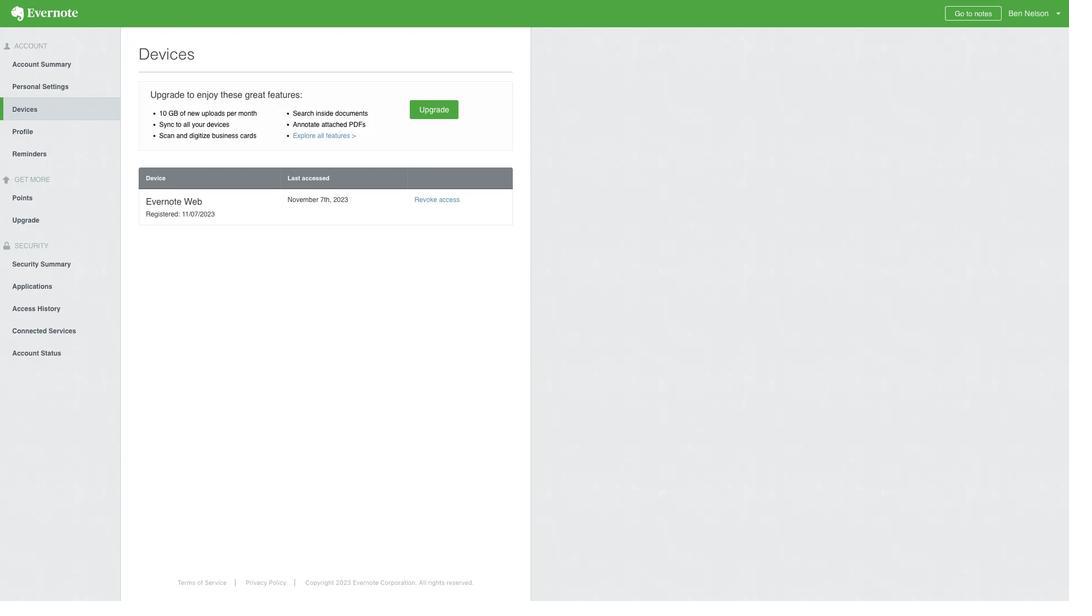 Task type: describe. For each thing, give the bounding box(es) containing it.
0 vertical spatial upgrade
[[150, 90, 185, 100]]

account status link
[[0, 342, 120, 364]]

search inside documents annotate attached pdfs explore all features >
[[293, 109, 368, 140]]

copyright
[[306, 580, 334, 587]]

notes
[[975, 9, 993, 18]]

points
[[12, 194, 33, 202]]

7th,
[[321, 196, 332, 204]]

settings
[[42, 83, 69, 91]]

great
[[245, 90, 265, 100]]

registered:
[[146, 211, 180, 218]]

privacy
[[246, 580, 267, 587]]

go
[[956, 9, 965, 18]]

all
[[419, 580, 427, 587]]

personal
[[12, 83, 41, 91]]

evernote inside evernote web registered: 11/07/2023
[[146, 196, 182, 207]]

evernote link
[[0, 0, 89, 27]]

evernote web registered: 11/07/2023
[[146, 196, 215, 218]]

search
[[293, 109, 314, 117]]

documents
[[335, 109, 368, 117]]

history
[[38, 305, 61, 313]]

device
[[146, 175, 166, 182]]

2 horizontal spatial upgrade
[[420, 105, 450, 114]]

devices
[[207, 121, 230, 128]]

rights
[[428, 580, 445, 587]]

>
[[352, 132, 356, 140]]

to for upgrade
[[187, 90, 195, 100]]

1 horizontal spatial upgrade link
[[410, 100, 459, 119]]

access
[[12, 305, 36, 313]]

privacy policy link
[[238, 580, 295, 587]]

0 horizontal spatial upgrade link
[[0, 209, 120, 231]]

service
[[205, 580, 227, 587]]

privacy policy
[[246, 580, 287, 587]]

access history
[[12, 305, 61, 313]]

account for account summary
[[12, 61, 39, 68]]

sync
[[159, 121, 174, 128]]

security summary link
[[0, 253, 120, 275]]

go to notes link
[[946, 6, 1002, 21]]

scan
[[159, 132, 175, 140]]

0 horizontal spatial devices
[[12, 106, 38, 114]]

revoke
[[415, 196, 437, 204]]

status
[[41, 350, 61, 357]]

account summary link
[[0, 53, 120, 75]]

0 vertical spatial 2023
[[334, 196, 348, 204]]

nelson
[[1025, 9, 1050, 18]]

services
[[49, 327, 76, 335]]

connected
[[12, 327, 47, 335]]

personal settings link
[[0, 75, 120, 97]]

terms of service
[[178, 580, 227, 587]]

attached
[[322, 121, 347, 128]]

corporation.
[[381, 580, 417, 587]]

new
[[188, 109, 200, 117]]

inside
[[316, 109, 334, 117]]

devices link
[[3, 97, 120, 120]]

enjoy
[[197, 90, 218, 100]]

cards
[[240, 132, 257, 140]]

upgrade to enjoy these great features:
[[150, 90, 303, 100]]

evernote image
[[0, 6, 89, 21]]

applications
[[12, 283, 52, 291]]

business
[[212, 132, 239, 140]]

profile
[[12, 128, 33, 136]]

security summary
[[12, 260, 71, 268]]

11/07/2023
[[182, 211, 215, 218]]

explore
[[293, 132, 316, 140]]

points link
[[0, 186, 120, 209]]

your
[[192, 121, 205, 128]]

web
[[184, 196, 202, 207]]

ben nelson link
[[1007, 0, 1070, 27]]

features:
[[268, 90, 303, 100]]

10 gb of new uploads per month sync to all your devices scan and digitize business cards
[[159, 109, 257, 140]]

reminders link
[[0, 143, 120, 165]]

account status
[[12, 350, 61, 357]]

1 horizontal spatial evernote
[[353, 580, 379, 587]]

10
[[159, 109, 167, 117]]

november
[[288, 196, 319, 204]]

these
[[221, 90, 243, 100]]

get
[[15, 176, 28, 184]]

1 vertical spatial 2023
[[336, 580, 351, 587]]

digitize
[[189, 132, 210, 140]]



Task type: locate. For each thing, give the bounding box(es) containing it.
0 vertical spatial upgrade link
[[410, 100, 459, 119]]

reserved.
[[447, 580, 474, 587]]

2 horizontal spatial to
[[967, 9, 973, 18]]

more
[[30, 176, 50, 184]]

security
[[13, 242, 48, 250], [12, 260, 39, 268]]

account down connected
[[12, 350, 39, 357]]

and
[[176, 132, 188, 140]]

evernote up registered:
[[146, 196, 182, 207]]

connected services
[[12, 327, 76, 335]]

1 horizontal spatial upgrade
[[150, 90, 185, 100]]

security up security summary
[[13, 242, 48, 250]]

summary up personal settings link
[[41, 61, 71, 68]]

ben
[[1009, 9, 1023, 18]]

to for go
[[967, 9, 973, 18]]

personal settings
[[12, 83, 69, 91]]

ben nelson
[[1009, 9, 1050, 18]]

to
[[967, 9, 973, 18], [187, 90, 195, 100], [176, 121, 182, 128]]

0 vertical spatial all
[[184, 121, 190, 128]]

terms
[[178, 580, 196, 587]]

applications link
[[0, 275, 120, 297]]

pdfs
[[349, 121, 366, 128]]

summary
[[41, 61, 71, 68], [41, 260, 71, 268]]

security for security summary
[[12, 260, 39, 268]]

summary for account summary
[[41, 61, 71, 68]]

0 horizontal spatial to
[[176, 121, 182, 128]]

evernote left corporation.
[[353, 580, 379, 587]]

upgrade link
[[410, 100, 459, 119], [0, 209, 120, 231]]

explore all features > link
[[293, 132, 356, 140]]

of
[[180, 109, 186, 117], [197, 580, 203, 587]]

last
[[288, 175, 300, 182]]

go to notes
[[956, 9, 993, 18]]

per
[[227, 109, 237, 117]]

access
[[439, 196, 460, 204]]

profile link
[[0, 120, 120, 143]]

0 vertical spatial of
[[180, 109, 186, 117]]

1 vertical spatial security
[[12, 260, 39, 268]]

all inside search inside documents annotate attached pdfs explore all features >
[[318, 132, 324, 140]]

account up account summary
[[13, 42, 47, 50]]

last accessed
[[288, 175, 330, 182]]

1 horizontal spatial of
[[197, 580, 203, 587]]

connected services link
[[0, 320, 120, 342]]

to inside 10 gb of new uploads per month sync to all your devices scan and digitize business cards
[[176, 121, 182, 128]]

all inside 10 gb of new uploads per month sync to all your devices scan and digitize business cards
[[184, 121, 190, 128]]

all left "your"
[[184, 121, 190, 128]]

november 7th, 2023
[[288, 196, 348, 204]]

2 vertical spatial upgrade
[[12, 217, 39, 224]]

get more
[[13, 176, 50, 184]]

to left enjoy
[[187, 90, 195, 100]]

of right "terms"
[[197, 580, 203, 587]]

terms of service link
[[169, 580, 236, 587]]

account summary
[[12, 61, 71, 68]]

policy
[[269, 580, 287, 587]]

revoke access link
[[415, 196, 460, 204]]

annotate
[[293, 121, 320, 128]]

0 vertical spatial devices
[[139, 45, 195, 63]]

1 vertical spatial all
[[318, 132, 324, 140]]

0 vertical spatial to
[[967, 9, 973, 18]]

security up applications
[[12, 260, 39, 268]]

1 vertical spatial upgrade link
[[0, 209, 120, 231]]

2 vertical spatial to
[[176, 121, 182, 128]]

to right go
[[967, 9, 973, 18]]

1 vertical spatial to
[[187, 90, 195, 100]]

copyright 2023 evernote corporation. all rights reserved.
[[306, 580, 474, 587]]

all right explore
[[318, 132, 324, 140]]

0 horizontal spatial upgrade
[[12, 217, 39, 224]]

0 vertical spatial account
[[13, 42, 47, 50]]

features
[[326, 132, 350, 140]]

account for account
[[13, 42, 47, 50]]

access history link
[[0, 297, 120, 320]]

0 horizontal spatial all
[[184, 121, 190, 128]]

2023
[[334, 196, 348, 204], [336, 580, 351, 587]]

account for account status
[[12, 350, 39, 357]]

1 horizontal spatial devices
[[139, 45, 195, 63]]

gb
[[169, 109, 178, 117]]

2023 right copyright
[[336, 580, 351, 587]]

reminders
[[12, 150, 47, 158]]

1 vertical spatial evernote
[[353, 580, 379, 587]]

accessed
[[302, 175, 330, 182]]

summary up applications link at left
[[41, 260, 71, 268]]

security for security
[[13, 242, 48, 250]]

1 horizontal spatial all
[[318, 132, 324, 140]]

summary for security summary
[[41, 260, 71, 268]]

month
[[239, 109, 257, 117]]

upgrade
[[150, 90, 185, 100], [420, 105, 450, 114], [12, 217, 39, 224]]

uploads
[[202, 109, 225, 117]]

2023 right 7th,
[[334, 196, 348, 204]]

0 horizontal spatial evernote
[[146, 196, 182, 207]]

revoke access
[[415, 196, 460, 204]]

account up the personal
[[12, 61, 39, 68]]

0 vertical spatial summary
[[41, 61, 71, 68]]

evernote
[[146, 196, 182, 207], [353, 580, 379, 587]]

1 vertical spatial devices
[[12, 106, 38, 114]]

1 vertical spatial summary
[[41, 260, 71, 268]]

of right gb in the top of the page
[[180, 109, 186, 117]]

2 vertical spatial account
[[12, 350, 39, 357]]

devices
[[139, 45, 195, 63], [12, 106, 38, 114]]

1 vertical spatial account
[[12, 61, 39, 68]]

1 vertical spatial upgrade
[[420, 105, 450, 114]]

account
[[13, 42, 47, 50], [12, 61, 39, 68], [12, 350, 39, 357]]

0 vertical spatial security
[[13, 242, 48, 250]]

0 horizontal spatial of
[[180, 109, 186, 117]]

1 horizontal spatial to
[[187, 90, 195, 100]]

1 vertical spatial of
[[197, 580, 203, 587]]

of inside 10 gb of new uploads per month sync to all your devices scan and digitize business cards
[[180, 109, 186, 117]]

to up and
[[176, 121, 182, 128]]

0 vertical spatial evernote
[[146, 196, 182, 207]]



Task type: vqa. For each thing, say whether or not it's contained in the screenshot.
it at the top left of the page
no



